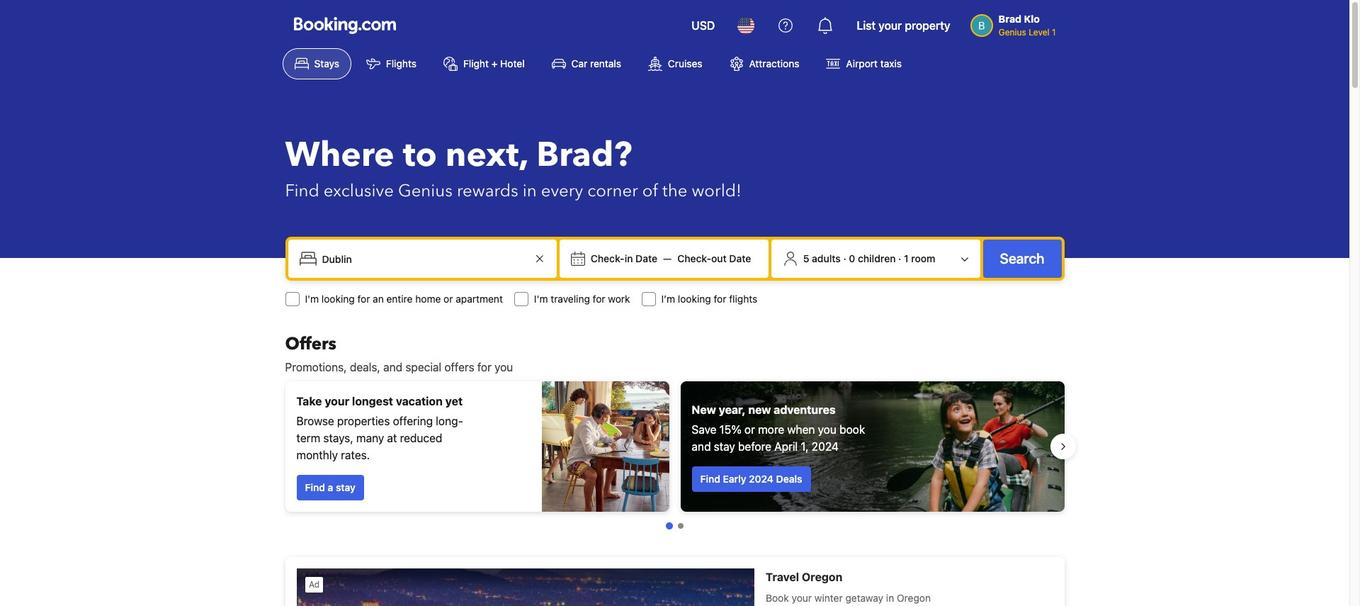 Task type: describe. For each thing, give the bounding box(es) containing it.
stays link
[[282, 48, 352, 79]]

stays
[[314, 57, 339, 69]]

your for longest
[[325, 395, 350, 408]]

world!
[[692, 179, 742, 203]]

new year, new adventures save 15% or more when you book and stay before april 1, 2024
[[692, 403, 866, 453]]

year,
[[719, 403, 746, 416]]

work
[[608, 293, 631, 305]]

search button
[[984, 240, 1062, 278]]

flight + hotel
[[464, 57, 525, 69]]

attractions
[[750, 57, 800, 69]]

room
[[912, 252, 936, 264]]

or for more
[[745, 423, 756, 436]]

i'm traveling for work
[[534, 293, 631, 305]]

klo
[[1025, 13, 1040, 25]]

flight
[[464, 57, 489, 69]]

progress bar inside offers main content
[[666, 522, 684, 529]]

i'm
[[662, 293, 676, 305]]

long-
[[436, 415, 463, 427]]

your account menu brad klo genius level 1 element
[[971, 6, 1062, 39]]

car rentals
[[572, 57, 622, 69]]

1 horizontal spatial in
[[625, 252, 633, 264]]

take
[[297, 395, 322, 408]]

adults
[[812, 252, 841, 264]]

flights link
[[354, 48, 429, 79]]

you inside offers promotions, deals, and special offers for you
[[495, 361, 513, 374]]

brad klo genius level 1
[[999, 13, 1057, 38]]

offers main content
[[274, 332, 1076, 606]]

i'm looking for flights
[[662, 293, 758, 305]]

0 horizontal spatial stay
[[336, 481, 356, 493]]

to
[[403, 132, 437, 179]]

next,
[[446, 132, 528, 179]]

deals,
[[350, 361, 381, 374]]

longest
[[352, 395, 393, 408]]

offers promotions, deals, and special offers for you
[[285, 332, 513, 374]]

airport taxis
[[847, 57, 902, 69]]

in inside where to next, brad? find exclusive genius rewards in every corner of the world!
[[523, 179, 537, 203]]

offering
[[393, 415, 433, 427]]

2 date from the left
[[730, 252, 752, 264]]

many
[[357, 432, 384, 444]]

new
[[749, 403, 772, 416]]

i'm looking for an entire home or apartment
[[305, 293, 503, 305]]

promotions,
[[285, 361, 347, 374]]

check-in date — check-out date
[[591, 252, 752, 264]]

property
[[905, 19, 951, 32]]

for for flights
[[714, 293, 727, 305]]

5
[[804, 252, 810, 264]]

i'm for i'm traveling for work
[[534, 293, 548, 305]]

genius inside brad klo genius level 1
[[999, 27, 1027, 38]]

hotel
[[501, 57, 525, 69]]

1 check- from the left
[[591, 252, 625, 264]]

rates.
[[341, 449, 370, 461]]

where to next, brad? find exclusive genius rewards in every corner of the world!
[[285, 132, 742, 203]]

adventures
[[774, 403, 836, 416]]

traveling
[[551, 293, 590, 305]]

looking for i'm
[[678, 293, 711, 305]]

for inside offers promotions, deals, and special offers for you
[[478, 361, 492, 374]]

properties
[[337, 415, 390, 427]]

attractions link
[[718, 48, 812, 79]]

cruises link
[[636, 48, 715, 79]]

car
[[572, 57, 588, 69]]

car rentals link
[[540, 48, 634, 79]]

when
[[788, 423, 815, 436]]

brad?
[[537, 132, 633, 179]]

deals
[[777, 473, 803, 485]]

1 · from the left
[[844, 252, 847, 264]]

your for property
[[879, 19, 903, 32]]

monthly
[[297, 449, 338, 461]]

+
[[492, 57, 498, 69]]

cruises
[[668, 57, 703, 69]]

—
[[664, 252, 672, 264]]

a
[[328, 481, 333, 493]]

before
[[739, 440, 772, 453]]

at
[[387, 432, 397, 444]]

every
[[541, 179, 583, 203]]

more
[[759, 423, 785, 436]]

brad
[[999, 13, 1022, 25]]

usd
[[692, 19, 715, 32]]

an
[[373, 293, 384, 305]]

april
[[775, 440, 798, 453]]

and inside offers promotions, deals, and special offers for you
[[384, 361, 403, 374]]

1 inside dropdown button
[[904, 252, 909, 264]]

for for an
[[358, 293, 370, 305]]

or for apartment
[[444, 293, 453, 305]]

booking.com image
[[294, 17, 396, 34]]

taxis
[[881, 57, 902, 69]]



Task type: vqa. For each thing, say whether or not it's contained in the screenshot.
'group'
no



Task type: locate. For each thing, give the bounding box(es) containing it.
1,
[[801, 440, 809, 453]]

1 vertical spatial and
[[692, 440, 711, 453]]

your right list
[[879, 19, 903, 32]]

1 vertical spatial in
[[625, 252, 633, 264]]

reduced
[[400, 432, 443, 444]]

1 date from the left
[[636, 252, 658, 264]]

2 i'm from the left
[[534, 293, 548, 305]]

Where are you going? field
[[316, 246, 532, 271]]

exclusive
[[324, 179, 394, 203]]

you right offers at the left
[[495, 361, 513, 374]]

offers
[[445, 361, 475, 374]]

looking left an
[[322, 293, 355, 305]]

for for work
[[593, 293, 606, 305]]

book
[[840, 423, 866, 436]]

search
[[1001, 250, 1045, 267]]

1 horizontal spatial date
[[730, 252, 752, 264]]

looking
[[322, 293, 355, 305], [678, 293, 711, 305]]

0 horizontal spatial 1
[[904, 252, 909, 264]]

and down save
[[692, 440, 711, 453]]

of
[[643, 179, 659, 203]]

i'm up offers
[[305, 293, 319, 305]]

stay right 'a'
[[336, 481, 356, 493]]

·
[[844, 252, 847, 264], [899, 252, 902, 264]]

vacation
[[396, 395, 443, 408]]

2024 right early at the bottom
[[749, 473, 774, 485]]

0 vertical spatial or
[[444, 293, 453, 305]]

browse
[[297, 415, 334, 427]]

1 vertical spatial 2024
[[749, 473, 774, 485]]

find a stay link
[[297, 475, 364, 500]]

0 horizontal spatial check-
[[591, 252, 625, 264]]

find left 'a'
[[305, 481, 325, 493]]

0 vertical spatial and
[[384, 361, 403, 374]]

0 horizontal spatial ·
[[844, 252, 847, 264]]

0 vertical spatial in
[[523, 179, 537, 203]]

1 horizontal spatial check-
[[678, 252, 712, 264]]

1 vertical spatial genius
[[398, 179, 453, 203]]

looking for i'm
[[322, 293, 355, 305]]

0 horizontal spatial your
[[325, 395, 350, 408]]

check-out date button
[[672, 246, 757, 271]]

2 · from the left
[[899, 252, 902, 264]]

find for take your longest vacation yet browse properties offering long- term stays, many at reduced monthly rates.
[[305, 481, 325, 493]]

and
[[384, 361, 403, 374], [692, 440, 711, 453]]

0 vertical spatial stay
[[714, 440, 736, 453]]

0 vertical spatial genius
[[999, 27, 1027, 38]]

take your longest vacation yet image
[[542, 381, 669, 512]]

out
[[712, 252, 727, 264]]

1 horizontal spatial 1
[[1053, 27, 1057, 38]]

region containing take your longest vacation yet
[[274, 376, 1076, 517]]

usd button
[[683, 9, 724, 43]]

you
[[495, 361, 513, 374], [818, 423, 837, 436]]

1 right level
[[1053, 27, 1057, 38]]

0 horizontal spatial or
[[444, 293, 453, 305]]

1 vertical spatial 1
[[904, 252, 909, 264]]

corner
[[588, 179, 639, 203]]

1 inside brad klo genius level 1
[[1053, 27, 1057, 38]]

new
[[692, 403, 717, 416]]

1 horizontal spatial i'm
[[534, 293, 548, 305]]

rentals
[[590, 57, 622, 69]]

0 vertical spatial 1
[[1053, 27, 1057, 38]]

offers
[[285, 332, 337, 356]]

list
[[857, 19, 876, 32]]

term
[[297, 432, 321, 444]]

1 horizontal spatial your
[[879, 19, 903, 32]]

a young girl and woman kayak on a river image
[[681, 381, 1065, 512]]

5 adults · 0 children · 1 room button
[[777, 245, 975, 272]]

you left "book"
[[818, 423, 837, 436]]

your inside take your longest vacation yet browse properties offering long- term stays, many at reduced monthly rates.
[[325, 395, 350, 408]]

2024 inside new year, new adventures save 15% or more when you book and stay before april 1, 2024
[[812, 440, 839, 453]]

looking right i'm
[[678, 293, 711, 305]]

progress bar
[[666, 522, 684, 529]]

1 horizontal spatial stay
[[714, 440, 736, 453]]

1 looking from the left
[[322, 293, 355, 305]]

for
[[358, 293, 370, 305], [593, 293, 606, 305], [714, 293, 727, 305], [478, 361, 492, 374]]

early
[[723, 473, 747, 485]]

1 vertical spatial stay
[[336, 481, 356, 493]]

find for new year, new adventures save 15% or more when you book and stay before april 1, 2024
[[701, 473, 721, 485]]

0 horizontal spatial you
[[495, 361, 513, 374]]

for left work
[[593, 293, 606, 305]]

0 vertical spatial 2024
[[812, 440, 839, 453]]

i'm for i'm looking for an entire home or apartment
[[305, 293, 319, 305]]

rewards
[[457, 179, 519, 203]]

or inside new year, new adventures save 15% or more when you book and stay before april 1, 2024
[[745, 423, 756, 436]]

in
[[523, 179, 537, 203], [625, 252, 633, 264]]

genius
[[999, 27, 1027, 38], [398, 179, 453, 203]]

or right home
[[444, 293, 453, 305]]

1 left room
[[904, 252, 909, 264]]

0 horizontal spatial looking
[[322, 293, 355, 305]]

airport
[[847, 57, 878, 69]]

your right 'take'
[[325, 395, 350, 408]]

0 horizontal spatial and
[[384, 361, 403, 374]]

in left —
[[625, 252, 633, 264]]

1
[[1053, 27, 1057, 38], [904, 252, 909, 264]]

check-
[[591, 252, 625, 264], [678, 252, 712, 264]]

for left an
[[358, 293, 370, 305]]

stay down 15%
[[714, 440, 736, 453]]

stay inside new year, new adventures save 15% or more when you book and stay before april 1, 2024
[[714, 440, 736, 453]]

i'm left traveling
[[534, 293, 548, 305]]

1 horizontal spatial genius
[[999, 27, 1027, 38]]

in left every
[[523, 179, 537, 203]]

airport taxis link
[[815, 48, 914, 79]]

check- up work
[[591, 252, 625, 264]]

date
[[636, 252, 658, 264], [730, 252, 752, 264]]

0 horizontal spatial i'm
[[305, 293, 319, 305]]

find a stay
[[305, 481, 356, 493]]

1 i'm from the left
[[305, 293, 319, 305]]

0
[[849, 252, 856, 264]]

0 horizontal spatial in
[[523, 179, 537, 203]]

genius inside where to next, brad? find exclusive genius rewards in every corner of the world!
[[398, 179, 453, 203]]

and right deals,
[[384, 361, 403, 374]]

check-in date button
[[585, 246, 664, 271]]

take your longest vacation yet browse properties offering long- term stays, many at reduced monthly rates.
[[297, 395, 463, 461]]

flights
[[730, 293, 758, 305]]

1 horizontal spatial looking
[[678, 293, 711, 305]]

and inside new year, new adventures save 15% or more when you book and stay before april 1, 2024
[[692, 440, 711, 453]]

1 vertical spatial your
[[325, 395, 350, 408]]

for right offers at the left
[[478, 361, 492, 374]]

list your property
[[857, 19, 951, 32]]

yet
[[446, 395, 463, 408]]

1 horizontal spatial ·
[[899, 252, 902, 264]]

special
[[406, 361, 442, 374]]

home
[[416, 293, 441, 305]]

or up before
[[745, 423, 756, 436]]

· left 0 on the top
[[844, 252, 847, 264]]

entire
[[387, 293, 413, 305]]

check- right —
[[678, 252, 712, 264]]

0 horizontal spatial date
[[636, 252, 658, 264]]

genius down to
[[398, 179, 453, 203]]

0 horizontal spatial genius
[[398, 179, 453, 203]]

stay
[[714, 440, 736, 453], [336, 481, 356, 493]]

find inside where to next, brad? find exclusive genius rewards in every corner of the world!
[[285, 179, 320, 203]]

or
[[444, 293, 453, 305], [745, 423, 756, 436]]

1 horizontal spatial or
[[745, 423, 756, 436]]

0 horizontal spatial 2024
[[749, 473, 774, 485]]

15%
[[720, 423, 742, 436]]

you inside new year, new adventures save 15% or more when you book and stay before april 1, 2024
[[818, 423, 837, 436]]

list your property link
[[849, 9, 960, 43]]

find down where
[[285, 179, 320, 203]]

region
[[274, 376, 1076, 517]]

2024 right 1,
[[812, 440, 839, 453]]

5 adults · 0 children · 1 room
[[804, 252, 936, 264]]

apartment
[[456, 293, 503, 305]]

level
[[1029, 27, 1050, 38]]

the
[[663, 179, 688, 203]]

find
[[285, 179, 320, 203], [701, 473, 721, 485], [305, 481, 325, 493]]

1 vertical spatial you
[[818, 423, 837, 436]]

1 horizontal spatial you
[[818, 423, 837, 436]]

genius down brad
[[999, 27, 1027, 38]]

1 vertical spatial or
[[745, 423, 756, 436]]

date right out
[[730, 252, 752, 264]]

find early 2024 deals
[[701, 473, 803, 485]]

stays,
[[324, 432, 354, 444]]

where
[[285, 132, 395, 179]]

find left early at the bottom
[[701, 473, 721, 485]]

0 vertical spatial your
[[879, 19, 903, 32]]

1 horizontal spatial and
[[692, 440, 711, 453]]

flights
[[386, 57, 417, 69]]

find early 2024 deals link
[[692, 466, 811, 492]]

2 check- from the left
[[678, 252, 712, 264]]

your inside list your property 'link'
[[879, 19, 903, 32]]

2 looking from the left
[[678, 293, 711, 305]]

children
[[858, 252, 896, 264]]

· right children
[[899, 252, 902, 264]]

0 vertical spatial you
[[495, 361, 513, 374]]

1 horizontal spatial 2024
[[812, 440, 839, 453]]

flight + hotel link
[[432, 48, 537, 79]]

date left —
[[636, 252, 658, 264]]

your
[[879, 19, 903, 32], [325, 395, 350, 408]]

for left flights
[[714, 293, 727, 305]]



